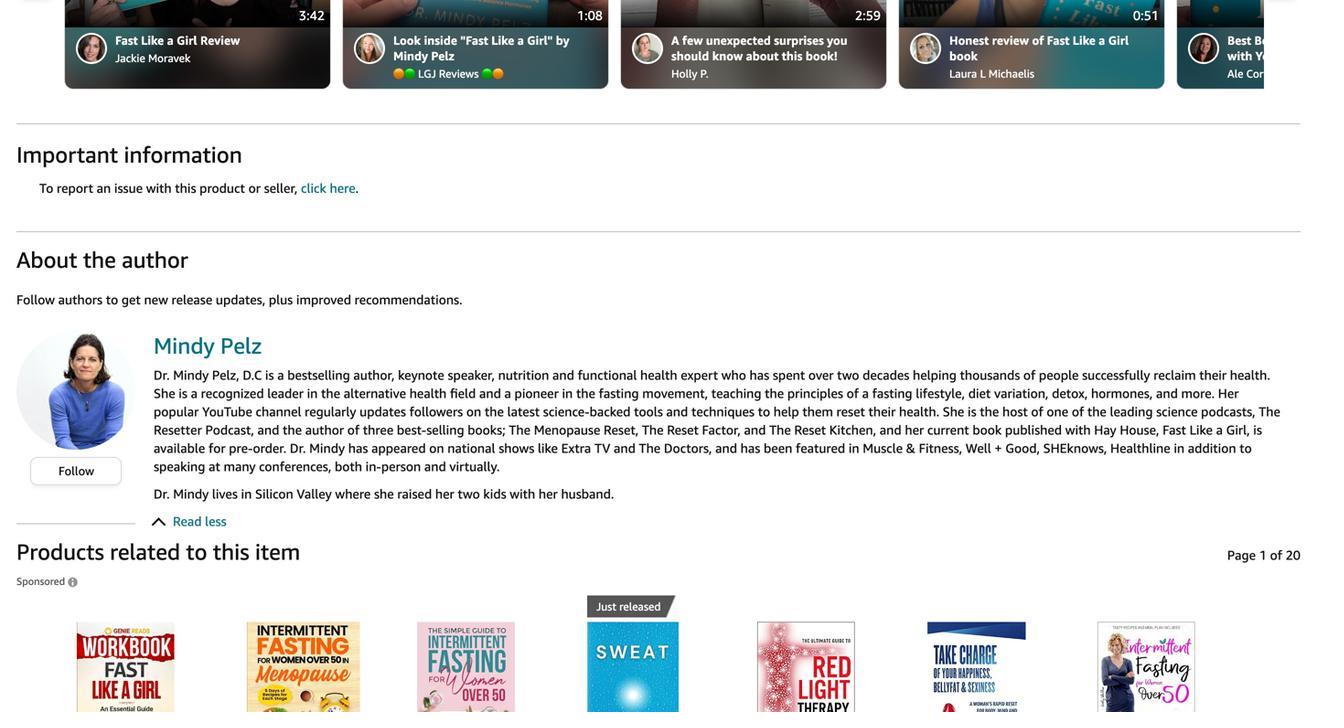 Task type: describe. For each thing, give the bounding box(es) containing it.
plus
[[269, 292, 293, 308]]

popular
[[154, 404, 199, 419]]

intermittent fasting for women over 50 : the ultimate step-by-step guide for beginners. lose weight effectively, boost your energy, and turn back the clock | tasty recipes and meal plan included image
[[1098, 622, 1195, 713]]

&
[[906, 441, 916, 456]]

diet
[[969, 386, 991, 401]]

dr. mindy lives in silicon valley where she raised her two kids with her husband.
[[154, 487, 614, 502]]

page
[[1228, 548, 1256, 563]]

Jackie Moravek text field
[[115, 49, 303, 66]]

1 vertical spatial their
[[869, 404, 896, 419]]

of up reset
[[847, 386, 859, 401]]

look inside "fast like a girl" by mindy pelz 🟠🟢 lgj reviews 🟢🟠
[[393, 33, 570, 80]]

where
[[335, 487, 371, 502]]

1 vertical spatial she
[[943, 404, 965, 419]]

speaking
[[154, 459, 205, 474]]

in-
[[366, 459, 381, 474]]

and up been
[[744, 422, 766, 438]]

0 horizontal spatial with
[[146, 181, 172, 196]]

less
[[205, 514, 227, 529]]

the ultimate guide to red light therapy: how to use red and near-infrared light therapy for anti-aging, fat loss, muscle gain, performance, and brain optimization image
[[758, 622, 855, 713]]

bestselling
[[288, 368, 350, 383]]

d.c
[[243, 368, 262, 383]]

tools
[[634, 404, 663, 419]]

techniques
[[692, 404, 755, 419]]

pelz inside "look inside "fast like a girl" by mindy pelz 🟠🟢 lgj reviews 🟢🟠"
[[431, 49, 455, 63]]

detox,
[[1052, 386, 1088, 401]]

follow for follow authors to get new release updates, plus improved recommendations.
[[16, 292, 55, 308]]

and down factor,
[[716, 441, 737, 456]]

fast inside 'honest review of fast like a girl book laura l michaelis'
[[1047, 33, 1070, 48]]

addition
[[1188, 441, 1237, 456]]

and down reset,
[[614, 441, 636, 456]]

0 vertical spatial on
[[466, 404, 481, 419]]

recognized
[[201, 386, 264, 401]]

published
[[1005, 422, 1062, 438]]

moravek
[[148, 52, 191, 65]]

Laura L Michaelis text field
[[950, 64, 1137, 82]]

best
[[1228, 33, 1252, 48]]

has left been
[[741, 441, 761, 456]]

and down the reclaim at bottom
[[1156, 386, 1178, 401]]

in right lives
[[241, 487, 252, 502]]

like inside 'honest review of fast like a girl book laura l michaelis'
[[1073, 33, 1096, 48]]

her
[[1218, 386, 1239, 401]]

podcast,
[[205, 422, 254, 438]]

🟢🟠
[[482, 67, 504, 80]]

related
[[110, 539, 180, 565]]

+
[[995, 441, 1002, 456]]

item
[[255, 539, 300, 565]]

few
[[683, 33, 703, 48]]

extra
[[561, 441, 591, 456]]

reset
[[837, 404, 865, 419]]

updates
[[360, 404, 406, 419]]

podcasts,
[[1201, 404, 1256, 419]]

just
[[597, 601, 617, 613]]

read
[[173, 514, 202, 529]]

shows
[[499, 441, 535, 456]]

husband.
[[561, 487, 614, 502]]

functional
[[578, 368, 637, 383]]

1 fasting from the left
[[599, 386, 639, 401]]

nutrition
[[498, 368, 549, 383]]

the up authors
[[83, 247, 116, 273]]

sponsored
[[16, 576, 68, 588]]

authors
[[58, 292, 103, 308]]

fitness,
[[919, 441, 963, 456]]

resetter
[[154, 422, 202, 438]]

the up 'books;'
[[485, 404, 504, 419]]

silicon
[[255, 487, 293, 502]]

dr. mindy pelz, d.c is a bestselling author, keynote speaker, nutrition and functional health expert who has spent over two decades helping thousands of people successfully reclaim their health. she is a recognized leader in the alternative health field and a pioneer in the fasting movement, teaching the principles of a fasting lifestyle, diet variation, detox, hormones, and more. her popular youtube channel regularly updates followers on the latest science-backed tools and techniques to help them reset their health. she is the host of one of the leading science podcasts, the resetter podcast, and the author of three best-selling books; the menopause reset, the reset factor, and the reset kitchen, and her current book published with hay house, fast like a girl, is available for pre-order. dr. mindy has appeared on national shows like extra tv and the doctors, and has been featured in muscle & fitness, well + good, sheknows, healthline in addition to speaking at many conferences, both in-person and virtually.
[[154, 368, 1281, 474]]

like inside "look inside "fast like a girl" by mindy pelz 🟠🟢 lgj reviews 🟢🟠"
[[492, 33, 514, 48]]

1
[[1260, 548, 1267, 563]]

to report an issue with this product or seller, click here .
[[39, 181, 359, 196]]

book inside 'honest review of fast like a girl book laura l michaelis'
[[950, 49, 978, 63]]

national
[[448, 441, 495, 456]]

expert
[[681, 368, 718, 383]]

follow link
[[31, 459, 121, 485]]

them
[[803, 404, 833, 419]]

1 vertical spatial on
[[429, 441, 444, 456]]

fast inside dr. mindy pelz, d.c is a bestselling author, keynote speaker, nutrition and functional health expert who has spent over two decades helping thousands of people successfully reclaim their health. she is a recognized leader in the alternative health field and a pioneer in the fasting movement, teaching the principles of a fasting lifestyle, diet variation, detox, hormones, and more. her popular youtube channel regularly updates followers on the latest science-backed tools and techniques to help them reset their health. she is the host of one of the leading science podcasts, the resetter podcast, and the author of three best-selling books; the menopause reset, the reset factor, and the reset kitchen, and her current book published with hay house, fast like a girl, is available for pre-order. dr. mindy has appeared on national shows like extra tv and the doctors, and has been featured in muscle & fitness, well + good, sheknows, healthline in addition to speaking at many conferences, both in-person and virtually.
[[1163, 422, 1187, 438]]

selling
[[427, 422, 464, 438]]

of left three
[[347, 422, 360, 438]]

2 vertical spatial this
[[213, 539, 249, 565]]

review
[[200, 33, 240, 48]]

host
[[1003, 404, 1028, 419]]

0 vertical spatial health.
[[1230, 368, 1271, 383]]

product
[[200, 181, 245, 196]]

new
[[144, 292, 168, 308]]

and right person
[[424, 459, 446, 474]]

books;
[[468, 422, 506, 438]]

is down diet
[[968, 404, 977, 419]]

1 vertical spatial health.
[[899, 404, 940, 419]]

girl inside 'honest review of fast like a girl book laura l michaelis'
[[1109, 33, 1129, 48]]

page 1 of 20
[[1228, 548, 1301, 563]]

the up regularly at bottom
[[321, 386, 340, 401]]

best-
[[397, 422, 427, 438]]

the up hay
[[1088, 404, 1107, 419]]

mindy down "release"
[[154, 333, 215, 359]]

ale
[[1228, 67, 1244, 80]]

featured
[[796, 441, 846, 456]]

youtube
[[202, 404, 252, 419]]

click
[[301, 181, 327, 196]]

mindy pelz link
[[154, 331, 1283, 361]]

speaker,
[[448, 368, 495, 383]]

decades
[[863, 368, 910, 383]]

just released
[[597, 601, 661, 613]]

leader
[[267, 386, 304, 401]]

book
[[1255, 33, 1283, 48]]

more.
[[1182, 386, 1215, 401]]

20
[[1286, 548, 1301, 563]]

appeared
[[372, 441, 426, 456]]

and down speaker,
[[479, 386, 501, 401]]

know
[[712, 49, 743, 63]]

inside
[[424, 33, 457, 48]]

the down diet
[[980, 404, 999, 419]]

virtually.
[[450, 459, 500, 474]]

important
[[16, 142, 118, 168]]

1 vertical spatial two
[[458, 487, 480, 502]]

1 reset from the left
[[667, 422, 699, 438]]

dr. for lives
[[154, 487, 170, 502]]

regularly
[[305, 404, 356, 419]]

field
[[450, 386, 476, 401]]

the simple guide to intermittent fasting for women over 50: easy steps to help you lose weight, regulate your metabolism & boost energy using a 28-day meal plan + 101 tasty recipes image
[[417, 622, 515, 713]]

and up order.
[[258, 422, 279, 438]]

recommendations.
[[355, 292, 463, 308]]

is right girl,
[[1254, 422, 1262, 438]]

improved
[[296, 292, 351, 308]]

three
[[363, 422, 394, 438]]

of right the 1
[[1270, 548, 1283, 563]]

order.
[[253, 441, 287, 456]]

to down girl,
[[1240, 441, 1252, 456]]

a inside "look inside "fast like a girl" by mindy pelz 🟠🟢 lgj reviews 🟢🟠"
[[518, 33, 524, 48]]

review
[[992, 33, 1029, 48]]

read less
[[173, 514, 227, 529]]

should
[[672, 49, 709, 63]]

to for new
[[106, 292, 118, 308]]

mindy up read
[[173, 487, 209, 502]]

take charge of your happiness, belly fat & sexiness: a woman's rapid reset for body, mind and hormones image
[[928, 622, 1026, 713]]

healthline
[[1111, 441, 1171, 456]]

at
[[209, 459, 220, 474]]



Task type: locate. For each thing, give the bounding box(es) containing it.
a up popular on the left of page
[[191, 386, 198, 401]]

updates,
[[216, 292, 265, 308]]

dr.
[[154, 368, 170, 383], [290, 441, 306, 456], [154, 487, 170, 502]]

Holly P. text field
[[672, 64, 859, 82]]

or
[[248, 181, 261, 196]]

draw image
[[152, 518, 166, 532]]

book up the well
[[973, 422, 1002, 438]]

teaching
[[712, 386, 762, 401]]

hay
[[1094, 422, 1117, 438]]

laura
[[950, 67, 977, 80]]

follow
[[16, 292, 55, 308], [59, 464, 94, 479]]

a up the laura l michaelis 'text box'
[[1099, 33, 1105, 48]]

0 vertical spatial book
[[950, 49, 978, 63]]

with right kids
[[510, 487, 535, 502]]

the down channel
[[283, 422, 302, 438]]

1 girl from the left
[[177, 33, 197, 48]]

0 vertical spatial their
[[1200, 368, 1227, 383]]

an
[[97, 181, 111, 196]]

this down "less"
[[213, 539, 249, 565]]

1 horizontal spatial girl
[[1109, 33, 1129, 48]]

like right "fast
[[492, 33, 514, 48]]

1 vertical spatial pelz
[[221, 333, 262, 359]]

health. down the lifestyle,
[[899, 404, 940, 419]]

🟠🟢 LGJ Reviews 🟢🟠 text field
[[393, 64, 581, 82]]

fast like a girl review jackie moravek
[[115, 33, 240, 65]]

to for ale
[[1287, 33, 1298, 48]]

valley
[[297, 487, 332, 502]]

0 horizontal spatial author
[[122, 247, 188, 273]]

two right over
[[837, 368, 860, 383]]

of down detox,
[[1072, 404, 1084, 419]]

her right raised on the bottom left of the page
[[435, 487, 454, 502]]

0:51 text field
[[1128, 3, 1165, 28]]

mindy inside "look inside "fast like a girl" by mindy pelz 🟠🟢 lgj reviews 🟢🟠"
[[393, 49, 428, 63]]

this inside a few unexpected surprises you should know about this book! holly p.
[[782, 49, 803, 63]]

pre-
[[229, 441, 253, 456]]

is right d.c
[[265, 368, 274, 383]]

0 horizontal spatial two
[[458, 487, 480, 502]]

like inside fast like a girl review jackie moravek
[[141, 33, 164, 48]]

0 horizontal spatial her
[[435, 487, 454, 502]]

fast down science on the bottom right
[[1163, 422, 1187, 438]]

two left kids
[[458, 487, 480, 502]]

1 vertical spatial with
[[1066, 422, 1091, 438]]

girl up moravek
[[177, 33, 197, 48]]

a inside fast like a girl review jackie moravek
[[167, 33, 174, 48]]

pelz up d.c
[[221, 333, 262, 359]]

this down information
[[175, 181, 196, 196]]

she
[[374, 487, 394, 502]]

reset down them
[[795, 422, 826, 438]]

like
[[538, 441, 558, 456]]

her
[[905, 422, 924, 438], [435, 487, 454, 502], [539, 487, 558, 502]]

get
[[122, 292, 141, 308]]

house,
[[1120, 422, 1160, 438]]

1 horizontal spatial follow
[[59, 464, 94, 479]]

1 horizontal spatial health.
[[1230, 368, 1271, 383]]

2 vertical spatial with
[[510, 487, 535, 502]]

like
[[141, 33, 164, 48], [492, 33, 514, 48], [1073, 33, 1096, 48], [1190, 422, 1213, 438]]

1 horizontal spatial author
[[305, 422, 344, 438]]

2 horizontal spatial her
[[905, 422, 924, 438]]

in down the bestselling
[[307, 386, 318, 401]]

Ale Cortina text field
[[1228, 64, 1317, 82]]

this down 'surprises'
[[782, 49, 803, 63]]

0 horizontal spatial she
[[154, 386, 175, 401]]

on down selling
[[429, 441, 444, 456]]

who
[[722, 368, 746, 383]]

1 horizontal spatial pelz
[[431, 49, 455, 63]]

to left "help"
[[758, 404, 770, 419]]

1 horizontal spatial her
[[539, 487, 558, 502]]

0 vertical spatial two
[[837, 368, 860, 383]]

look
[[393, 33, 421, 48]]

0 horizontal spatial health
[[410, 386, 447, 401]]

kids
[[483, 487, 507, 502]]

sweat: uncovering your body's hidden superpower image
[[587, 622, 679, 713]]

to
[[39, 181, 53, 196]]

follow down about
[[16, 292, 55, 308]]

on down field
[[466, 404, 481, 419]]

a left girl"
[[518, 33, 524, 48]]

0 vertical spatial this
[[782, 49, 803, 63]]

0 vertical spatial dr.
[[154, 368, 170, 383]]

"fast
[[460, 33, 488, 48]]

by
[[556, 33, 570, 48]]

two inside dr. mindy pelz, d.c is a bestselling author, keynote speaker, nutrition and functional health expert who has spent over two decades helping thousands of people successfully reclaim their health. she is a recognized leader in the alternative health field and a pioneer in the fasting movement, teaching the principles of a fasting lifestyle, diet variation, detox, hormones, and more. her popular youtube channel regularly updates followers on the latest science-backed tools and techniques to help them reset their health. she is the host of one of the leading science podcasts, the resetter podcast, and the author of three best-selling books; the menopause reset, the reset factor, and the reset kitchen, and her current book published with hay house, fast like a girl, is available for pre-order. dr. mindy has appeared on national shows like extra tv and the doctors, and has been featured in muscle & fitness, well + good, sheknows, healthline in addition to speaking at many conferences, both in-person and virtually.
[[837, 368, 860, 383]]

principles
[[788, 386, 843, 401]]

release
[[172, 292, 212, 308]]

to left lea
[[1287, 33, 1298, 48]]

just released link
[[587, 596, 676, 618]]

0 horizontal spatial their
[[869, 404, 896, 419]]

1 vertical spatial author
[[305, 422, 344, 438]]

girl inside fast like a girl review jackie moravek
[[177, 33, 197, 48]]

she up popular on the left of page
[[154, 386, 175, 401]]

fast inside fast like a girl review jackie moravek
[[115, 33, 138, 48]]

mindy down mindy pelz
[[173, 368, 209, 383]]

3:42 text field
[[294, 3, 330, 28]]

pelz down the inside
[[431, 49, 455, 63]]

a up leader
[[277, 368, 284, 383]]

of
[[1032, 33, 1044, 48], [1024, 368, 1036, 383], [847, 386, 859, 401], [1031, 404, 1044, 419], [1072, 404, 1084, 419], [347, 422, 360, 438], [1270, 548, 1283, 563]]

dr. up draw image
[[154, 487, 170, 502]]

2 horizontal spatial this
[[782, 49, 803, 63]]

the up science-
[[576, 386, 596, 401]]

of inside 'honest review of fast like a girl book laura l michaelis'
[[1032, 33, 1044, 48]]

person
[[381, 459, 421, 474]]

1 vertical spatial health
[[410, 386, 447, 401]]

author up new
[[122, 247, 188, 273]]

michaelis
[[989, 67, 1035, 80]]

2 vertical spatial dr.
[[154, 487, 170, 502]]

just released list
[[53, 596, 1264, 713]]

to
[[1287, 33, 1298, 48], [106, 292, 118, 308], [758, 404, 770, 419], [1240, 441, 1252, 456], [186, 539, 207, 565]]

to left get
[[106, 292, 118, 308]]

here
[[330, 181, 356, 196]]

and down 'movement,'
[[666, 404, 688, 419]]

science
[[1157, 404, 1198, 419]]

their up more.
[[1200, 368, 1227, 383]]

0 vertical spatial with
[[146, 181, 172, 196]]

a up reset
[[862, 386, 869, 401]]

1 horizontal spatial fasting
[[872, 386, 913, 401]]

0 horizontal spatial pelz
[[221, 333, 262, 359]]

2 horizontal spatial with
[[1066, 422, 1091, 438]]

with
[[146, 181, 172, 196], [1066, 422, 1091, 438], [510, 487, 535, 502]]

2:59 text field
[[850, 3, 887, 28]]

list containing 3:42
[[53, 0, 1317, 94]]

a up moravek
[[167, 33, 174, 48]]

a
[[672, 33, 679, 48]]

to for item
[[186, 539, 207, 565]]

follow for follow
[[59, 464, 94, 479]]

movement,
[[642, 386, 708, 401]]

in left addition
[[1174, 441, 1185, 456]]

2 girl from the left
[[1109, 33, 1129, 48]]

dr. up the conferences,
[[290, 441, 306, 456]]

1 vertical spatial dr.
[[290, 441, 306, 456]]

3:42
[[299, 8, 325, 23]]

with right issue
[[146, 181, 172, 196]]

fasting down decades
[[872, 386, 913, 401]]

successfully
[[1082, 368, 1151, 383]]

health. up her
[[1230, 368, 1271, 383]]

1 horizontal spatial on
[[466, 404, 481, 419]]

🟠🟢
[[393, 67, 415, 80]]

2:59
[[855, 8, 881, 23]]

hormones,
[[1091, 386, 1153, 401]]

like up the laura l michaelis 'text box'
[[1073, 33, 1096, 48]]

follow authors to get new release updates, plus improved recommendations.
[[16, 292, 463, 308]]

dr. up popular on the left of page
[[154, 368, 170, 383]]

intermittent fasting for women over 50 in menopause: powerful protocols for losing weight, boosting metabolism, feeling healthier and happier through all stages image
[[247, 622, 360, 713]]

1 horizontal spatial reset
[[795, 422, 826, 438]]

is up popular on the left of page
[[179, 386, 187, 401]]

muscle
[[863, 441, 903, 456]]

menopause
[[534, 422, 601, 438]]

of up "variation,"
[[1024, 368, 1036, 383]]

1 horizontal spatial fast
[[1047, 33, 1070, 48]]

thousands
[[960, 368, 1020, 383]]

she up current
[[943, 404, 965, 419]]

author
[[122, 247, 188, 273], [305, 422, 344, 438]]

0 horizontal spatial fast
[[115, 33, 138, 48]]

book!
[[806, 49, 838, 63]]

like inside dr. mindy pelz, d.c is a bestselling author, keynote speaker, nutrition and functional health expert who has spent over two decades helping thousands of people successfully reclaim their health. she is a recognized leader in the alternative health field and a pioneer in the fasting movement, teaching the principles of a fasting lifestyle, diet variation, detox, hormones, and more. her popular youtube channel regularly updates followers on the latest science-backed tools and techniques to help them reset their health. she is the host of one of the leading science podcasts, the resetter podcast, and the author of three best-selling books; the menopause reset, the reset factor, and the reset kitchen, and her current book published with hay house, fast like a girl, is available for pre-order. dr. mindy has appeared on national shows like extra tv and the doctors, and has been featured in muscle & fitness, well + good, sheknows, healthline in addition to speaking at many conferences, both in-person and virtually.
[[1190, 422, 1213, 438]]

to down the read less button
[[186, 539, 207, 565]]

important information
[[16, 142, 242, 168]]

0 horizontal spatial reset
[[667, 422, 699, 438]]

pelz inside 'mindy pelz' link
[[221, 333, 262, 359]]

girl down 0:51 text field
[[1109, 33, 1129, 48]]

of right the review
[[1032, 33, 1044, 48]]

1 vertical spatial this
[[175, 181, 196, 196]]

0 vertical spatial health
[[640, 368, 678, 383]]

issue
[[114, 181, 143, 196]]

0 horizontal spatial health.
[[899, 404, 940, 419]]

book
[[950, 49, 978, 63], [973, 422, 1002, 438]]

both
[[335, 459, 362, 474]]

1 vertical spatial follow
[[59, 464, 94, 479]]

been
[[764, 441, 793, 456]]

fasting up the backed
[[599, 386, 639, 401]]

her inside dr. mindy pelz, d.c is a bestselling author, keynote speaker, nutrition and functional health expert who has spent over two decades helping thousands of people successfully reclaim their health. she is a recognized leader in the alternative health field and a pioneer in the fasting movement, teaching the principles of a fasting lifestyle, diet variation, detox, hormones, and more. her popular youtube channel regularly updates followers on the latest science-backed tools and techniques to help them reset their health. she is the host of one of the leading science podcasts, the resetter podcast, and the author of three best-selling books; the menopause reset, the reset factor, and the reset kitchen, and her current book published with hay house, fast like a girl, is available for pre-order. dr. mindy has appeared on national shows like extra tv and the doctors, and has been featured in muscle & fitness, well + good, sheknows, healthline in addition to speaking at many conferences, both in-person and virtually.
[[905, 422, 924, 438]]

list
[[53, 0, 1317, 94]]

the up "help"
[[765, 386, 784, 401]]

mindy down the look
[[393, 49, 428, 63]]

for
[[209, 441, 226, 456]]

like up moravek
[[141, 33, 164, 48]]

1 horizontal spatial with
[[510, 487, 535, 502]]

health up 'movement,'
[[640, 368, 678, 383]]

1 vertical spatial book
[[973, 422, 1002, 438]]

a left girl,
[[1216, 422, 1223, 438]]

0 vertical spatial author
[[122, 247, 188, 273]]

current
[[928, 422, 969, 438]]

a few unexpected surprises you should know about this book! holly p.
[[672, 33, 848, 80]]

0 horizontal spatial follow
[[16, 292, 55, 308]]

a up latest
[[505, 386, 511, 401]]

1 horizontal spatial she
[[943, 404, 965, 419]]

about
[[746, 49, 779, 63]]

0 vertical spatial follow
[[16, 292, 55, 308]]

health down keynote
[[410, 386, 447, 401]]

channel
[[256, 404, 301, 419]]

a inside 'honest review of fast like a girl book laura l michaelis'
[[1099, 33, 1105, 48]]

jackie
[[115, 52, 145, 65]]

and up "muscle"
[[880, 422, 902, 438]]

with up sheknows,
[[1066, 422, 1091, 438]]

workbook: fast like a girl: an essential guide to dr. mindy pelz's book image
[[77, 622, 174, 713]]

with inside dr. mindy pelz, d.c is a bestselling author, keynote speaker, nutrition and functional health expert who has spent over two decades helping thousands of people successfully reclaim their health. she is a recognized leader in the alternative health field and a pioneer in the fasting movement, teaching the principles of a fasting lifestyle, diet variation, detox, hormones, and more. her popular youtube channel regularly updates followers on the latest science-backed tools and techniques to help them reset their health. she is the host of one of the leading science podcasts, the resetter podcast, and the author of three best-selling books; the menopause reset, the reset factor, and the reset kitchen, and her current book published with hay house, fast like a girl, is available for pre-order. dr. mindy has appeared on national shows like extra tv and the doctors, and has been featured in muscle & fitness, well + good, sheknows, healthline in addition to speaking at many conferences, both in-person and virtually.
[[1066, 422, 1091, 438]]

2 fasting from the left
[[872, 386, 913, 401]]

about
[[16, 247, 77, 273]]

follow up products
[[59, 464, 94, 479]]

well
[[966, 441, 992, 456]]

the
[[1259, 404, 1281, 419], [509, 422, 531, 438], [642, 422, 664, 438], [769, 422, 791, 438], [639, 441, 661, 456]]

1 horizontal spatial this
[[213, 539, 249, 565]]

1 horizontal spatial two
[[837, 368, 860, 383]]

seller,
[[264, 181, 298, 196]]

their
[[1200, 368, 1227, 383], [869, 404, 896, 419]]

lives
[[212, 487, 238, 502]]

mindy up both
[[309, 441, 345, 456]]

variation,
[[994, 386, 1049, 401]]

pioneer
[[515, 386, 559, 401]]

1 horizontal spatial health
[[640, 368, 678, 383]]

dr. for pelz,
[[154, 368, 170, 383]]

2 horizontal spatial fast
[[1163, 422, 1187, 438]]

1:08 text field
[[572, 3, 608, 28]]

0 horizontal spatial this
[[175, 181, 196, 196]]

book down honest
[[950, 49, 978, 63]]

reset up doctors,
[[667, 422, 699, 438]]

has
[[750, 368, 770, 383], [348, 441, 368, 456], [741, 441, 761, 456]]

honest
[[950, 33, 989, 48]]

author inside dr. mindy pelz, d.c is a bestselling author, keynote speaker, nutrition and functional health expert who has spent over two decades helping thousands of people successfully reclaim their health. she is a recognized leader in the alternative health field and a pioneer in the fasting movement, teaching the principles of a fasting lifestyle, diet variation, detox, hormones, and more. her popular youtube channel regularly updates followers on the latest science-backed tools and techniques to help them reset their health. she is the host of one of the leading science podcasts, the resetter podcast, and the author of three best-selling books; the menopause reset, the reset factor, and the reset kitchen, and her current book published with hay house, fast like a girl, is available for pre-order. dr. mindy has appeared on national shows like extra tv and the doctors, and has been featured in muscle & fitness, well + good, sheknows, healthline in addition to speaking at many conferences, both in-person and virtually.
[[305, 422, 344, 438]]

their right reset
[[869, 404, 896, 419]]

author down regularly at bottom
[[305, 422, 344, 438]]

1 horizontal spatial their
[[1200, 368, 1227, 383]]

factor,
[[702, 422, 741, 438]]

0 vertical spatial pelz
[[431, 49, 455, 63]]

her up & at the right bottom of page
[[905, 422, 924, 438]]

in up science-
[[562, 386, 573, 401]]

in down kitchen,
[[849, 441, 860, 456]]

0 horizontal spatial on
[[429, 441, 444, 456]]

has up both
[[348, 441, 368, 456]]

health
[[640, 368, 678, 383], [410, 386, 447, 401]]

to inside the best book to lea ale cortina
[[1287, 33, 1298, 48]]

2 reset from the left
[[795, 422, 826, 438]]

has right who
[[750, 368, 770, 383]]

book inside dr. mindy pelz, d.c is a bestselling author, keynote speaker, nutrition and functional health expert who has spent over two decades helping thousands of people successfully reclaim their health. she is a recognized leader in the alternative health field and a pioneer in the fasting movement, teaching the principles of a fasting lifestyle, diet variation, detox, hormones, and more. her popular youtube channel regularly updates followers on the latest science-backed tools and techniques to help them reset their health. she is the host of one of the leading science podcasts, the resetter podcast, and the author of three best-selling books; the menopause reset, the reset factor, and the reset kitchen, and her current book published with hay house, fast like a girl, is available for pre-order. dr. mindy has appeared on national shows like extra tv and the doctors, and has been featured in muscle & fitness, well + good, sheknows, healthline in addition to speaking at many conferences, both in-person and virtually.
[[973, 422, 1002, 438]]

you
[[827, 33, 848, 48]]

fast up jackie
[[115, 33, 138, 48]]

0 vertical spatial she
[[154, 386, 175, 401]]

of up published
[[1031, 404, 1044, 419]]

her left husband.
[[539, 487, 558, 502]]

and up pioneer
[[553, 368, 574, 383]]

0 horizontal spatial fasting
[[599, 386, 639, 401]]

a
[[167, 33, 174, 48], [518, 33, 524, 48], [1099, 33, 1105, 48], [277, 368, 284, 383], [191, 386, 198, 401], [505, 386, 511, 401], [862, 386, 869, 401], [1216, 422, 1223, 438]]

about the author
[[16, 247, 188, 273]]

like up addition
[[1190, 422, 1213, 438]]

reclaim
[[1154, 368, 1196, 383]]

fast up the laura l michaelis 'text box'
[[1047, 33, 1070, 48]]

0 horizontal spatial girl
[[177, 33, 197, 48]]



Task type: vqa. For each thing, say whether or not it's contained in the screenshot.


